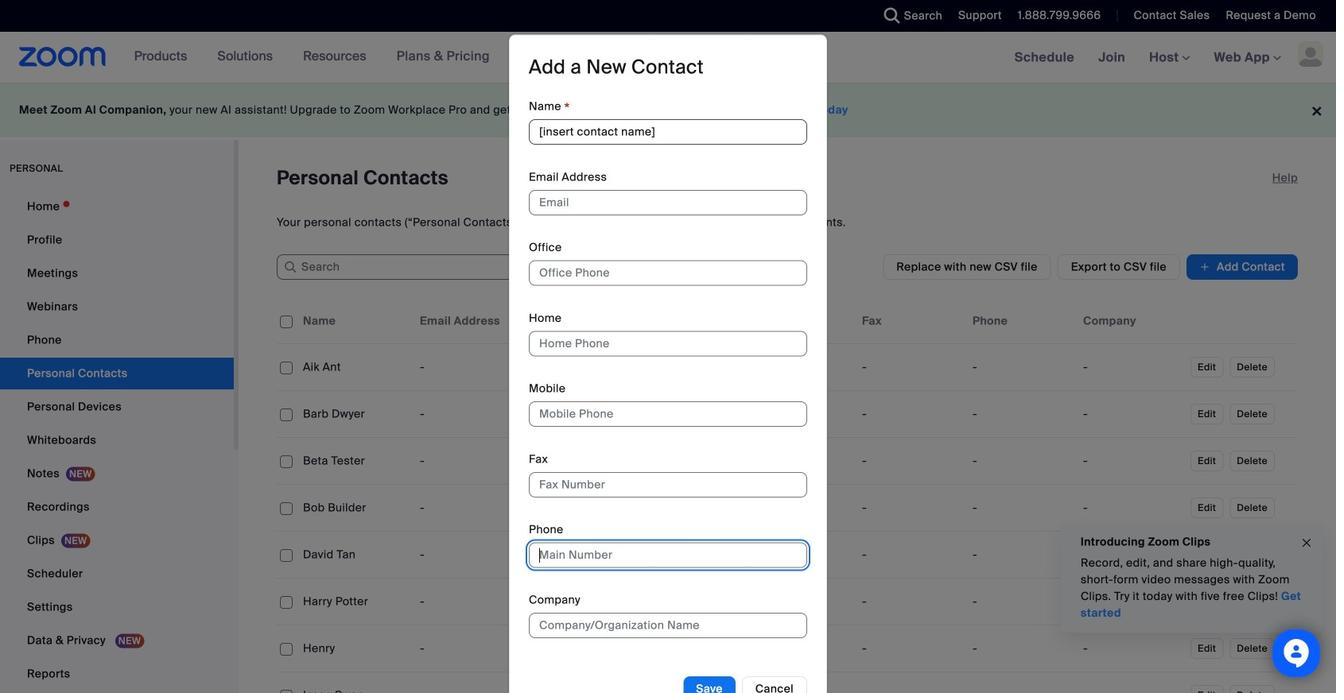 Task type: vqa. For each thing, say whether or not it's contained in the screenshot.
the Home Phone TEXT FIELD
yes



Task type: locate. For each thing, give the bounding box(es) containing it.
Office Phone text field
[[529, 261, 807, 286]]

Email text field
[[529, 190, 807, 215]]

footer
[[0, 83, 1336, 138]]

Home Phone text field
[[529, 331, 807, 357]]

add image
[[1199, 259, 1211, 275]]

heading
[[529, 55, 704, 80]]

Company/Organization Name text field
[[529, 613, 807, 639]]

cell
[[297, 352, 414, 383], [414, 352, 524, 383], [524, 352, 635, 383], [635, 352, 745, 383], [745, 352, 856, 383], [856, 352, 966, 383], [966, 352, 1077, 383], [1077, 352, 1188, 383], [297, 398, 414, 430], [414, 398, 524, 430], [524, 398, 635, 430], [635, 398, 745, 430], [745, 398, 856, 430], [856, 398, 966, 430], [966, 398, 1077, 430], [1077, 398, 1188, 430], [297, 445, 414, 477], [414, 445, 524, 477], [524, 445, 635, 477], [635, 445, 745, 477], [745, 445, 856, 477], [856, 445, 966, 477], [966, 445, 1077, 477], [1077, 445, 1188, 477], [297, 492, 414, 524], [414, 492, 524, 524], [524, 492, 635, 524], [635, 492, 745, 524], [745, 492, 856, 524], [856, 492, 966, 524], [966, 492, 1077, 524], [1077, 492, 1188, 524], [297, 539, 414, 571], [414, 539, 524, 571], [524, 539, 635, 571], [635, 539, 745, 571], [745, 539, 856, 571], [856, 539, 966, 571], [966, 539, 1077, 571], [1077, 539, 1188, 571], [297, 586, 414, 618], [414, 586, 524, 618], [524, 586, 635, 618], [635, 586, 745, 618], [745, 586, 856, 618], [856, 586, 966, 618], [966, 586, 1077, 618], [1077, 586, 1188, 618], [297, 633, 414, 665], [414, 633, 524, 665], [524, 633, 635, 665], [635, 633, 745, 665], [745, 633, 856, 665], [856, 633, 966, 665], [966, 633, 1077, 665], [1077, 633, 1188, 665], [524, 673, 635, 694], [856, 673, 966, 694], [966, 673, 1077, 694], [1077, 673, 1188, 694], [297, 680, 414, 694], [414, 680, 524, 694], [635, 680, 745, 694], [745, 680, 856, 694]]

banner
[[0, 32, 1336, 84]]

product information navigation
[[106, 32, 502, 83]]

meetings navigation
[[1003, 32, 1336, 84]]

application
[[277, 299, 1298, 694]]

dialog
[[509, 35, 827, 694]]



Task type: describe. For each thing, give the bounding box(es) containing it.
Search Contacts Input text field
[[277, 255, 515, 280]]

close image
[[1300, 534, 1313, 553]]

personal menu menu
[[0, 191, 234, 692]]

First and Last Name text field
[[529, 119, 807, 145]]

Main Number text field
[[529, 543, 807, 568]]

Mobile Phone text field
[[529, 402, 807, 427]]

Fax Number text field
[[529, 472, 807, 498]]



